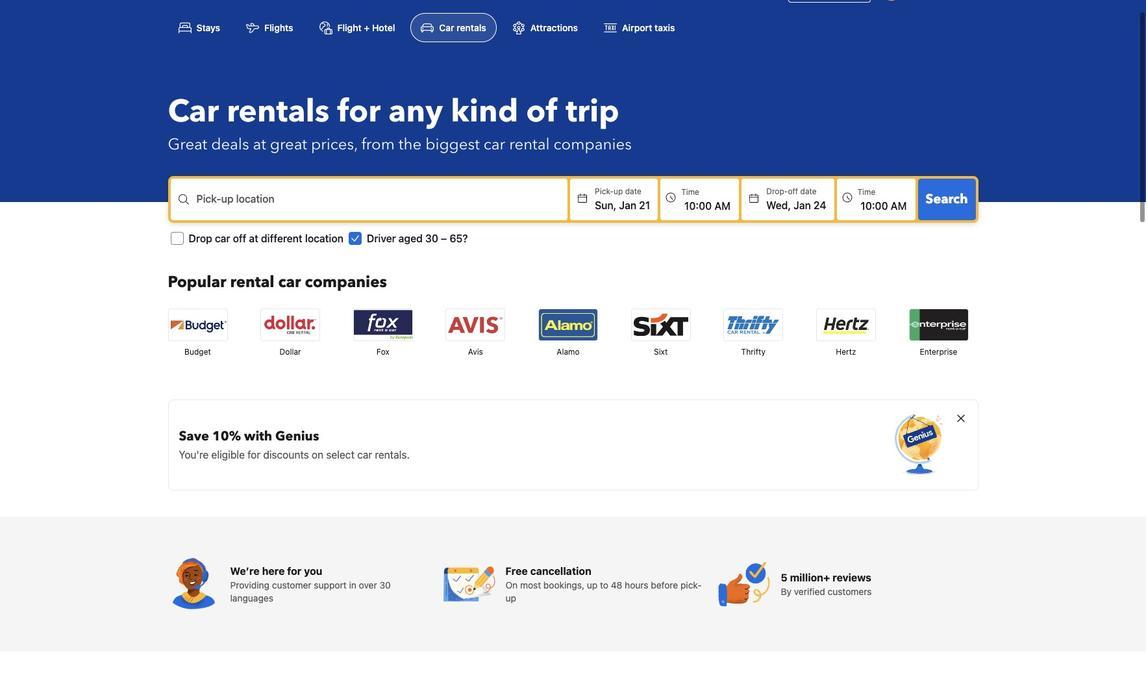 Task type: vqa. For each thing, say whether or not it's contained in the screenshot.
You'Re
yes



Task type: locate. For each thing, give the bounding box(es) containing it.
flights
[[265, 22, 293, 33]]

location up drop car off at different location
[[236, 193, 275, 205]]

1 jan from the left
[[620, 200, 637, 211]]

off right drop
[[233, 233, 247, 244]]

1 vertical spatial for
[[248, 449, 261, 461]]

1 horizontal spatial rental
[[510, 134, 550, 155]]

at inside the car rentals for any kind of trip great deals at great prices, from the biggest car rental companies
[[253, 134, 266, 155]]

popular rental car companies
[[168, 272, 387, 293]]

pick- up sun,
[[595, 187, 614, 196]]

date
[[626, 187, 642, 196], [801, 187, 817, 196]]

flight
[[338, 22, 362, 33]]

30 left –
[[426, 233, 439, 244]]

any
[[389, 91, 443, 133]]

at left great
[[253, 134, 266, 155]]

car inside the car rentals for any kind of trip great deals at great prices, from the biggest car rental companies
[[168, 91, 219, 133]]

car
[[439, 22, 455, 33], [168, 91, 219, 133]]

drop car off at different location
[[189, 233, 344, 244]]

we're here for you providing customer support in over 30 languages
[[230, 565, 391, 604]]

0 vertical spatial at
[[253, 134, 266, 155]]

on
[[506, 580, 518, 591]]

sixt
[[654, 347, 668, 357]]

car right hotel at left
[[439, 22, 455, 33]]

1 vertical spatial rental
[[230, 272, 274, 293]]

for inside the car rentals for any kind of trip great deals at great prices, from the biggest car rental companies
[[338, 91, 381, 133]]

location right the different at the left of the page
[[305, 233, 344, 244]]

flight + hotel link
[[309, 13, 406, 42]]

for inside we're here for you providing customer support in over 30 languages
[[287, 565, 302, 577]]

companies
[[554, 134, 632, 155], [305, 272, 387, 293]]

support
[[314, 580, 347, 591]]

Pick-up location field
[[197, 200, 568, 215]]

2 jan from the left
[[794, 200, 812, 211]]

rentals for car rentals for any kind of trip great deals at great prices, from the biggest car rental companies
[[227, 91, 330, 133]]

jan left 21
[[620, 200, 637, 211]]

1 horizontal spatial pick-
[[595, 187, 614, 196]]

1 vertical spatial location
[[305, 233, 344, 244]]

eligible
[[211, 449, 245, 461]]

pick- inside pick-up date sun, jan 21
[[595, 187, 614, 196]]

enterprise logo image
[[910, 309, 968, 341]]

car up dollar logo
[[278, 272, 301, 293]]

jan
[[620, 200, 637, 211], [794, 200, 812, 211]]

date inside drop-off date wed, jan 24
[[801, 187, 817, 196]]

rental
[[510, 134, 550, 155], [230, 272, 274, 293]]

1 vertical spatial 30
[[380, 580, 391, 591]]

0 horizontal spatial jan
[[620, 200, 637, 211]]

companies inside the car rentals for any kind of trip great deals at great prices, from the biggest car rental companies
[[554, 134, 632, 155]]

car
[[484, 134, 506, 155], [215, 233, 230, 244], [278, 272, 301, 293], [358, 449, 372, 461]]

rental down of
[[510, 134, 550, 155]]

car right drop
[[215, 233, 230, 244]]

we're here for you image
[[168, 558, 220, 610]]

+
[[364, 22, 370, 33]]

location
[[236, 193, 275, 205], [305, 233, 344, 244]]

0 horizontal spatial companies
[[305, 272, 387, 293]]

0 horizontal spatial date
[[626, 187, 642, 196]]

free
[[506, 565, 528, 577]]

car rentals link
[[411, 13, 497, 42]]

car inside the car rentals for any kind of trip great deals at great prices, from the biggest car rental companies
[[484, 134, 506, 155]]

up up sun,
[[614, 187, 623, 196]]

1 horizontal spatial date
[[801, 187, 817, 196]]

car right select
[[358, 449, 372, 461]]

on
[[312, 449, 324, 461]]

rentals
[[457, 22, 487, 33], [227, 91, 330, 133]]

at
[[253, 134, 266, 155], [249, 233, 259, 244]]

providing
[[230, 580, 270, 591]]

2 vertical spatial for
[[287, 565, 302, 577]]

driver aged 30 – 65?
[[367, 233, 468, 244]]

great
[[168, 134, 207, 155]]

free cancellation image
[[443, 558, 495, 610]]

jan inside drop-off date wed, jan 24
[[794, 200, 812, 211]]

thrifty logo image
[[725, 309, 783, 341]]

off up wed,
[[788, 187, 799, 196]]

1 vertical spatial car
[[168, 91, 219, 133]]

0 horizontal spatial rentals
[[227, 91, 330, 133]]

up
[[614, 187, 623, 196], [221, 193, 234, 205], [587, 580, 598, 591], [506, 593, 517, 604]]

0 horizontal spatial car
[[168, 91, 219, 133]]

1 vertical spatial off
[[233, 233, 247, 244]]

hertz
[[836, 347, 857, 357]]

rentals inside the car rentals for any kind of trip great deals at great prices, from the biggest car rental companies
[[227, 91, 330, 133]]

car up great
[[168, 91, 219, 133]]

attractions link
[[502, 13, 589, 42]]

30 right "over"
[[380, 580, 391, 591]]

0 horizontal spatial location
[[236, 193, 275, 205]]

airport taxis link
[[594, 13, 686, 42]]

hotel
[[372, 22, 395, 33]]

0 horizontal spatial 30
[[380, 580, 391, 591]]

0 vertical spatial for
[[338, 91, 381, 133]]

rentals.
[[375, 449, 410, 461]]

customer
[[272, 580, 312, 591]]

0 vertical spatial off
[[788, 187, 799, 196]]

date up 24
[[801, 187, 817, 196]]

0 horizontal spatial pick-
[[197, 193, 221, 205]]

rentals inside car rentals link
[[457, 22, 487, 33]]

sun,
[[595, 200, 617, 211]]

alamo logo image
[[539, 309, 598, 341]]

0 vertical spatial companies
[[554, 134, 632, 155]]

pick-
[[595, 187, 614, 196], [197, 193, 221, 205]]

1 horizontal spatial for
[[287, 565, 302, 577]]

alamo
[[557, 347, 580, 357]]

5 million+ reviews image
[[719, 558, 771, 610]]

0 horizontal spatial for
[[248, 449, 261, 461]]

free cancellation on most bookings, up to 48 hours before pick- up
[[506, 565, 702, 604]]

car down kind
[[484, 134, 506, 155]]

rental down drop car off at different location
[[230, 272, 274, 293]]

1 date from the left
[[626, 187, 642, 196]]

off inside drop-off date wed, jan 24
[[788, 187, 799, 196]]

1 horizontal spatial off
[[788, 187, 799, 196]]

1 horizontal spatial car
[[439, 22, 455, 33]]

0 vertical spatial car
[[439, 22, 455, 33]]

reviews
[[833, 572, 872, 584]]

2 date from the left
[[801, 187, 817, 196]]

airport
[[623, 22, 653, 33]]

24
[[814, 200, 827, 211]]

for down with
[[248, 449, 261, 461]]

1 horizontal spatial jan
[[794, 200, 812, 211]]

for for rentals
[[338, 91, 381, 133]]

stays link
[[168, 13, 231, 42]]

companies down trip
[[554, 134, 632, 155]]

pick-
[[681, 580, 702, 591]]

companies down driver
[[305, 272, 387, 293]]

car for car rentals for any kind of trip great deals at great prices, from the biggest car rental companies
[[168, 91, 219, 133]]

1 horizontal spatial rentals
[[457, 22, 487, 33]]

fox logo image
[[354, 309, 412, 341]]

jan inside pick-up date sun, jan 21
[[620, 200, 637, 211]]

from
[[362, 134, 395, 155]]

0 vertical spatial rentals
[[457, 22, 487, 33]]

2 horizontal spatial for
[[338, 91, 381, 133]]

0 horizontal spatial off
[[233, 233, 247, 244]]

1 vertical spatial companies
[[305, 272, 387, 293]]

drop-off date wed, jan 24
[[767, 187, 827, 211]]

0 vertical spatial rental
[[510, 134, 550, 155]]

for up from
[[338, 91, 381, 133]]

flight + hotel
[[338, 22, 395, 33]]

different
[[261, 233, 303, 244]]

21
[[640, 200, 651, 211]]

up left to
[[587, 580, 598, 591]]

date up 21
[[626, 187, 642, 196]]

1 vertical spatial rentals
[[227, 91, 330, 133]]

0 horizontal spatial rental
[[230, 272, 274, 293]]

attractions
[[531, 22, 578, 33]]

for up customer
[[287, 565, 302, 577]]

sixt logo image
[[632, 309, 690, 341]]

before
[[651, 580, 679, 591]]

at left the different at the left of the page
[[249, 233, 259, 244]]

date inside pick-up date sun, jan 21
[[626, 187, 642, 196]]

flights link
[[236, 13, 304, 42]]

pick- for pick-up location
[[197, 193, 221, 205]]

car inside save 10% with genius you're eligible for discounts on select car rentals.
[[358, 449, 372, 461]]

1 horizontal spatial companies
[[554, 134, 632, 155]]

jan left 24
[[794, 200, 812, 211]]

trip
[[566, 91, 620, 133]]

1 horizontal spatial 30
[[426, 233, 439, 244]]

car rentals
[[439, 22, 487, 33]]

million+
[[791, 572, 831, 584]]

airport taxis
[[623, 22, 675, 33]]

the
[[399, 134, 422, 155]]

pick- up drop
[[197, 193, 221, 205]]

search button
[[919, 179, 976, 220]]

30
[[426, 233, 439, 244], [380, 580, 391, 591]]



Task type: describe. For each thing, give the bounding box(es) containing it.
biggest
[[426, 134, 480, 155]]

languages
[[230, 593, 273, 604]]

drop
[[189, 233, 212, 244]]

we're
[[230, 565, 260, 577]]

up inside pick-up date sun, jan 21
[[614, 187, 623, 196]]

rental inside the car rentals for any kind of trip great deals at great prices, from the biggest car rental companies
[[510, 134, 550, 155]]

dollar
[[280, 347, 301, 357]]

kind
[[451, 91, 519, 133]]

jan for 21
[[620, 200, 637, 211]]

enterprise
[[920, 347, 958, 357]]

over
[[359, 580, 377, 591]]

in
[[349, 580, 357, 591]]

verified
[[795, 586, 826, 597]]

hours
[[625, 580, 649, 591]]

up down 'deals' at the left top of the page
[[221, 193, 234, 205]]

deals
[[211, 134, 249, 155]]

pick-up date sun, jan 21
[[595, 187, 651, 211]]

search
[[926, 191, 968, 208]]

pick-up location
[[197, 193, 275, 205]]

5
[[781, 572, 788, 584]]

great
[[270, 134, 307, 155]]

for for here
[[287, 565, 302, 577]]

popular
[[168, 272, 226, 293]]

you're
[[179, 449, 209, 461]]

cancellation
[[531, 565, 592, 577]]

driver
[[367, 233, 396, 244]]

65?
[[450, 233, 468, 244]]

1 horizontal spatial location
[[305, 233, 344, 244]]

0 vertical spatial location
[[236, 193, 275, 205]]

budget logo image
[[169, 309, 227, 341]]

1 vertical spatial at
[[249, 233, 259, 244]]

hertz logo image
[[817, 309, 876, 341]]

prices,
[[311, 134, 358, 155]]

you
[[304, 565, 323, 577]]

car for car rentals
[[439, 22, 455, 33]]

rentals for car rentals
[[457, 22, 487, 33]]

avis logo image
[[447, 309, 505, 341]]

30 inside we're here for you providing customer support in over 30 languages
[[380, 580, 391, 591]]

thrifty
[[742, 347, 766, 357]]

discounts
[[263, 449, 309, 461]]

of
[[526, 91, 558, 133]]

budget
[[185, 347, 211, 357]]

0 vertical spatial 30
[[426, 233, 439, 244]]

pick- for pick-up date sun, jan 21
[[595, 187, 614, 196]]

up down on
[[506, 593, 517, 604]]

10%
[[212, 428, 241, 445]]

taxis
[[655, 22, 675, 33]]

customers
[[828, 586, 872, 597]]

dollar logo image
[[261, 309, 320, 341]]

5 million+ reviews by verified customers
[[781, 572, 872, 597]]

save 10% with genius you're eligible for discounts on select car rentals.
[[179, 428, 410, 461]]

–
[[441, 233, 447, 244]]

genius
[[276, 428, 319, 445]]

save
[[179, 428, 209, 445]]

bookings,
[[544, 580, 585, 591]]

avis
[[468, 347, 483, 357]]

48
[[611, 580, 623, 591]]

car rentals for any kind of trip great deals at great prices, from the biggest car rental companies
[[168, 91, 632, 155]]

with
[[244, 428, 272, 445]]

stays
[[197, 22, 220, 33]]

for inside save 10% with genius you're eligible for discounts on select car rentals.
[[248, 449, 261, 461]]

by
[[781, 586, 792, 597]]

aged
[[399, 233, 423, 244]]

wed,
[[767, 200, 792, 211]]

date for 24
[[801, 187, 817, 196]]

drop-
[[767, 187, 788, 196]]

fox
[[377, 347, 390, 357]]

to
[[600, 580, 609, 591]]

jan for 24
[[794, 200, 812, 211]]

select
[[326, 449, 355, 461]]

here
[[262, 565, 285, 577]]

date for 21
[[626, 187, 642, 196]]

most
[[520, 580, 541, 591]]



